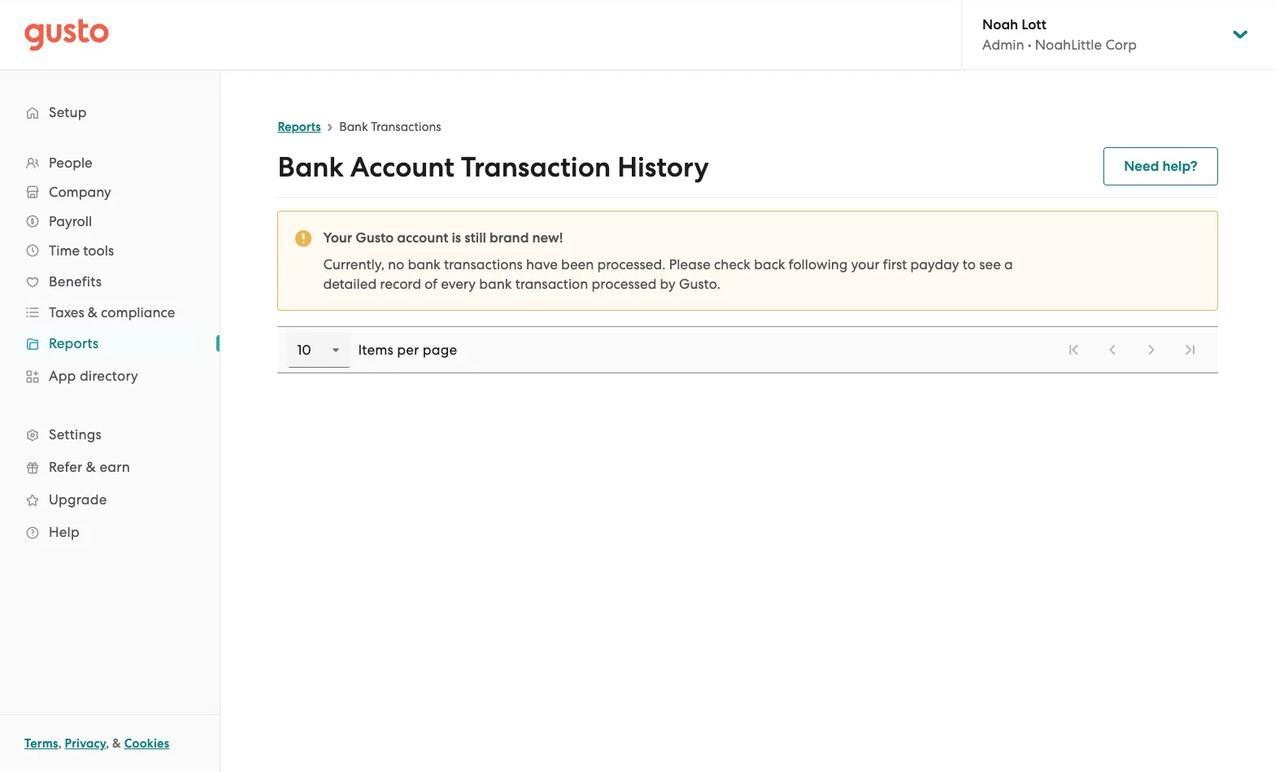 Task type: describe. For each thing, give the bounding box(es) containing it.
processed
[[592, 276, 657, 292]]

transactions
[[371, 120, 441, 134]]

gusto navigation element
[[0, 70, 220, 574]]

account
[[350, 151, 455, 184]]

page
[[423, 342, 457, 358]]

benefits
[[49, 273, 102, 290]]

payroll
[[49, 213, 92, 229]]

upgrade
[[49, 491, 107, 508]]

need help?
[[1124, 158, 1198, 175]]

time
[[49, 242, 80, 259]]

no
[[388, 256, 405, 273]]

privacy
[[65, 736, 106, 751]]

time tools button
[[16, 236, 203, 265]]

account
[[397, 229, 449, 246]]

tools
[[83, 242, 114, 259]]

bank for bank transactions
[[340, 120, 368, 134]]

your gusto account is still brand new! alert
[[278, 211, 1218, 311]]

by
[[660, 276, 676, 292]]

2 vertical spatial &
[[112, 736, 121, 751]]

following
[[789, 256, 848, 273]]

settings link
[[16, 420, 203, 449]]

0 horizontal spatial bank
[[408, 256, 441, 273]]

your
[[851, 256, 880, 273]]

processed.
[[598, 256, 666, 273]]

items per page
[[358, 342, 457, 358]]

reports link inside gusto navigation element
[[16, 329, 203, 358]]

1 , from the left
[[58, 736, 62, 751]]

taxes & compliance button
[[16, 298, 203, 327]]

noah
[[983, 16, 1019, 33]]

bank transaction pagination controls element
[[278, 326, 1218, 373]]

currently, no bank transactions have been processed. please check back following your first payday to see a detailed record of every bank transaction processed by gusto.
[[323, 256, 1013, 292]]

& for earn
[[86, 459, 96, 475]]

been
[[561, 256, 594, 273]]

privacy link
[[65, 736, 106, 751]]

help link
[[16, 517, 203, 547]]

payday
[[911, 256, 960, 273]]

terms , privacy , & cookies
[[24, 736, 169, 751]]

need
[[1124, 158, 1160, 175]]

admin
[[983, 37, 1025, 53]]

list for bank transaction pagination controls element
[[1056, 332, 1209, 368]]

setup
[[49, 104, 87, 120]]

terms
[[24, 736, 58, 751]]

still
[[465, 229, 486, 246]]

list for gusto navigation element
[[0, 148, 220, 548]]

currently,
[[323, 256, 385, 273]]

please
[[669, 256, 711, 273]]

app directory link
[[16, 361, 203, 390]]

noah lott admin • noahlittle corp
[[983, 16, 1137, 53]]

per
[[397, 342, 419, 358]]

refer & earn
[[49, 459, 130, 475]]

1 horizontal spatial reports
[[278, 120, 321, 134]]

detailed
[[323, 276, 377, 292]]

bank account transaction history
[[278, 151, 709, 184]]

app
[[49, 368, 76, 384]]

people
[[49, 155, 93, 171]]

taxes & compliance
[[49, 304, 175, 321]]

brand
[[490, 229, 529, 246]]

is
[[452, 229, 461, 246]]

app directory
[[49, 368, 138, 384]]



Task type: vqa. For each thing, say whether or not it's contained in the screenshot.
Reports
yes



Task type: locate. For each thing, give the bounding box(es) containing it.
gusto.
[[679, 276, 721, 292]]

bank down transactions
[[479, 276, 512, 292]]

time tools
[[49, 242, 114, 259]]

setup link
[[16, 98, 203, 127]]

every
[[441, 276, 476, 292]]

record
[[380, 276, 421, 292]]

history
[[618, 151, 709, 184]]

new!
[[532, 229, 563, 246]]

1 vertical spatial bank
[[479, 276, 512, 292]]

settings
[[49, 426, 102, 443]]

list inside bank transaction pagination controls element
[[1056, 332, 1209, 368]]

0 horizontal spatial reports
[[49, 335, 99, 351]]

&
[[88, 304, 98, 321], [86, 459, 96, 475], [112, 736, 121, 751]]

help?
[[1163, 158, 1198, 175]]

benefits link
[[16, 267, 203, 296]]

transaction
[[516, 276, 589, 292]]

upgrade link
[[16, 485, 203, 514]]

cookies button
[[124, 734, 169, 753]]

refer
[[49, 459, 82, 475]]

terms link
[[24, 736, 58, 751]]

0 vertical spatial bank
[[340, 120, 368, 134]]

bank left transactions
[[340, 120, 368, 134]]

noahlittle
[[1035, 37, 1102, 53]]

your gusto account is still brand new!
[[323, 229, 563, 246]]

0 vertical spatial reports link
[[278, 120, 321, 134]]

1 horizontal spatial list
[[1056, 332, 1209, 368]]

2 , from the left
[[106, 736, 109, 751]]

reports
[[278, 120, 321, 134], [49, 335, 99, 351]]

a
[[1005, 256, 1013, 273]]

, left privacy link
[[58, 736, 62, 751]]

taxes
[[49, 304, 84, 321]]

reports inside "link"
[[49, 335, 99, 351]]

bank for bank account transaction history
[[278, 151, 344, 184]]

bank
[[408, 256, 441, 273], [479, 276, 512, 292]]

check
[[714, 256, 751, 273]]

0 horizontal spatial ,
[[58, 736, 62, 751]]

home image
[[24, 18, 109, 51]]

back
[[754, 256, 786, 273]]

& for compliance
[[88, 304, 98, 321]]

have
[[526, 256, 558, 273]]

0 vertical spatial &
[[88, 304, 98, 321]]

corp
[[1106, 37, 1137, 53]]

lott
[[1022, 16, 1047, 33]]

transaction
[[461, 151, 611, 184]]

of
[[425, 276, 438, 292]]

people button
[[16, 148, 203, 177]]

1 horizontal spatial bank
[[479, 276, 512, 292]]

transactions
[[444, 256, 523, 273]]

list containing people
[[0, 148, 220, 548]]

& left earn
[[86, 459, 96, 475]]

bank up 'your'
[[278, 151, 344, 184]]

, left cookies
[[106, 736, 109, 751]]

see
[[980, 256, 1001, 273]]

1 vertical spatial reports link
[[16, 329, 203, 358]]

your
[[323, 229, 352, 246]]

first
[[883, 256, 907, 273]]

gusto
[[356, 229, 394, 246]]

1 vertical spatial &
[[86, 459, 96, 475]]

help
[[49, 524, 80, 540]]

company
[[49, 184, 111, 200]]

bank up of
[[408, 256, 441, 273]]

,
[[58, 736, 62, 751], [106, 736, 109, 751]]

need help? button
[[1104, 147, 1218, 185]]

to
[[963, 256, 976, 273]]

bank
[[340, 120, 368, 134], [278, 151, 344, 184]]

0 vertical spatial reports
[[278, 120, 321, 134]]

compliance
[[101, 304, 175, 321]]

bank transactions
[[340, 120, 441, 134]]

1 vertical spatial reports
[[49, 335, 99, 351]]

1 horizontal spatial reports link
[[278, 120, 321, 134]]

company button
[[16, 177, 203, 207]]

directory
[[80, 368, 138, 384]]

1 vertical spatial bank
[[278, 151, 344, 184]]

0 horizontal spatial reports link
[[16, 329, 203, 358]]

refer & earn link
[[16, 452, 203, 482]]

reports link
[[278, 120, 321, 134], [16, 329, 203, 358]]

•
[[1028, 37, 1032, 53]]

& left cookies
[[112, 736, 121, 751]]

& inside dropdown button
[[88, 304, 98, 321]]

list
[[0, 148, 220, 548], [1056, 332, 1209, 368]]

items
[[358, 342, 394, 358]]

cookies
[[124, 736, 169, 751]]

0 horizontal spatial list
[[0, 148, 220, 548]]

0 vertical spatial bank
[[408, 256, 441, 273]]

& right the taxes
[[88, 304, 98, 321]]

1 horizontal spatial ,
[[106, 736, 109, 751]]

earn
[[100, 459, 130, 475]]

payroll button
[[16, 207, 203, 236]]



